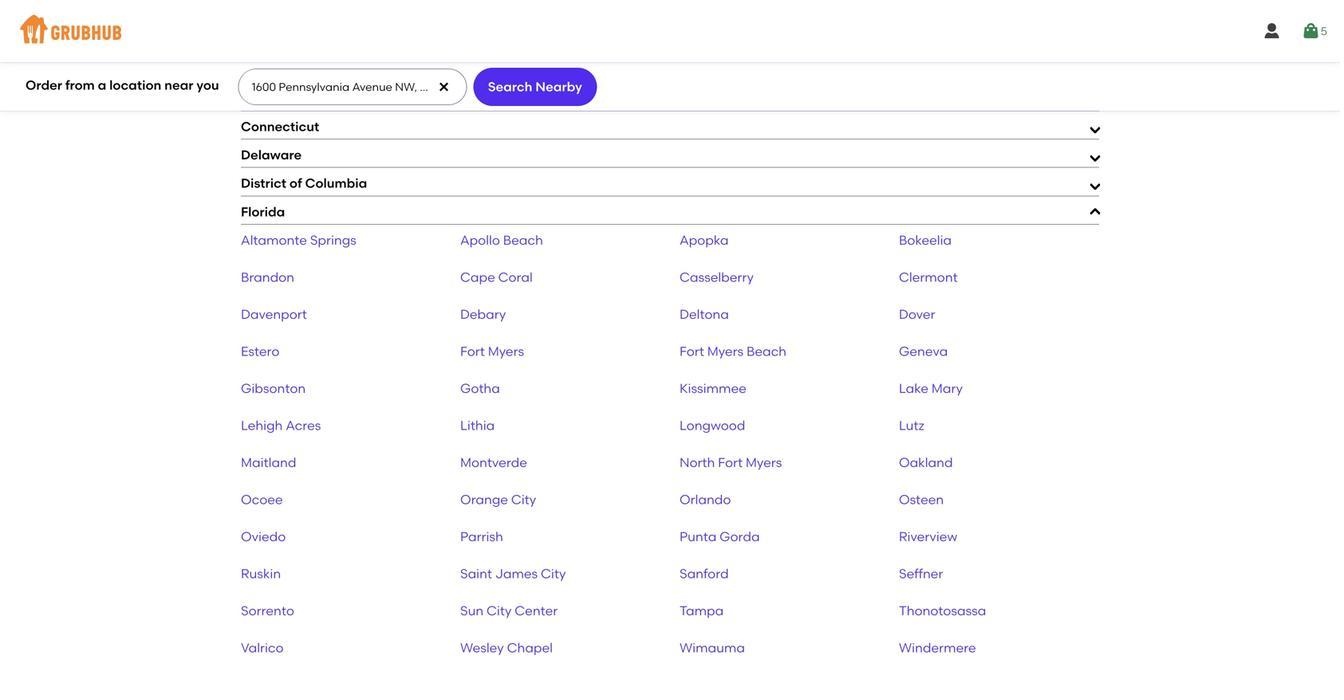 Task type: locate. For each thing, give the bounding box(es) containing it.
ocoee
[[241, 492, 283, 508]]

1 vertical spatial beach
[[747, 344, 787, 359]]

davenport
[[241, 307, 307, 322]]

lutz
[[899, 418, 925, 434]]

apollo beach link
[[460, 232, 543, 248]]

valrico link
[[241, 641, 284, 657]]

deltona
[[680, 307, 729, 322]]

longwood
[[680, 418, 746, 434]]

davenport link
[[241, 307, 307, 322]]

sorrento
[[241, 604, 294, 619]]

fort down "deltona" link in the right top of the page
[[680, 344, 705, 359]]

coral
[[498, 270, 533, 285]]

search
[[488, 79, 533, 94]]

kissimmee link
[[680, 381, 747, 397]]

Search Address search field
[[238, 69, 465, 105]]

2 vertical spatial city
[[487, 604, 512, 619]]

city for orange city
[[511, 492, 536, 508]]

dover link
[[899, 307, 936, 322]]

orange city
[[460, 492, 536, 508]]

2 horizontal spatial fort
[[718, 455, 743, 471]]

myers up kissimmee
[[708, 344, 744, 359]]

2 horizontal spatial svg image
[[1302, 22, 1321, 41]]

thonotosassa link
[[899, 604, 987, 619]]

myers down debary
[[488, 344, 524, 359]]

montverde link
[[460, 455, 527, 471]]

bokeelia
[[899, 232, 952, 248]]

valrico
[[241, 641, 284, 657]]

apollo
[[460, 232, 500, 248]]

tampa link
[[680, 604, 724, 619]]

search nearby
[[488, 79, 582, 94]]

clermont
[[899, 270, 958, 285]]

fort up gotha
[[460, 344, 485, 359]]

osteen link
[[899, 492, 944, 508]]

acres
[[286, 418, 321, 434]]

myers right 'north'
[[746, 455, 782, 471]]

city right orange
[[511, 492, 536, 508]]

parrish
[[460, 530, 503, 545]]

lehigh acres link
[[241, 418, 321, 434]]

windermere
[[899, 641, 977, 657]]

0 horizontal spatial myers
[[488, 344, 524, 359]]

orlando
[[680, 492, 731, 508]]

colorado
[[241, 91, 301, 106]]

florida
[[241, 204, 285, 220]]

myers
[[488, 344, 524, 359], [708, 344, 744, 359], [746, 455, 782, 471]]

tab
[[241, 4, 1100, 26], [241, 33, 1100, 55]]

ruskin link
[[241, 567, 281, 582]]

order from a location near you
[[26, 78, 219, 93]]

beach
[[503, 232, 543, 248], [747, 344, 787, 359]]

estero link
[[241, 344, 280, 359]]

city right "sun"
[[487, 604, 512, 619]]

1 horizontal spatial myers
[[708, 344, 744, 359]]

location
[[109, 78, 161, 93]]

svg image
[[1263, 22, 1282, 41], [1302, 22, 1321, 41], [438, 81, 450, 93]]

1 vertical spatial tab
[[241, 33, 1100, 55]]

city
[[511, 492, 536, 508], [541, 567, 566, 582], [487, 604, 512, 619]]

0 vertical spatial city
[[511, 492, 536, 508]]

sanford link
[[680, 567, 729, 582]]

saint
[[460, 567, 492, 582]]

seffner link
[[899, 567, 944, 582]]

clermont link
[[899, 270, 958, 285]]

sun city center
[[460, 604, 558, 619]]

fort for fort myers beach
[[680, 344, 705, 359]]

1 horizontal spatial beach
[[747, 344, 787, 359]]

oviedo
[[241, 530, 286, 545]]

wesley chapel link
[[460, 641, 553, 657]]

city right james
[[541, 567, 566, 582]]

columbia
[[305, 176, 367, 191]]

kissimmee
[[680, 381, 747, 397]]

5
[[1321, 24, 1328, 38]]

gorda
[[720, 530, 760, 545]]

apopka link
[[680, 232, 729, 248]]

lehigh acres
[[241, 418, 321, 434]]

0 horizontal spatial beach
[[503, 232, 543, 248]]

deltona link
[[680, 307, 729, 322]]

connecticut
[[241, 119, 319, 135]]

maitland
[[241, 455, 296, 471]]

lake
[[899, 381, 929, 397]]

order
[[26, 78, 62, 93]]

city for sun city center
[[487, 604, 512, 619]]

wimauma link
[[680, 641, 745, 657]]

0 horizontal spatial fort
[[460, 344, 485, 359]]

tampa
[[680, 604, 724, 619]]

maitland link
[[241, 455, 296, 471]]

from
[[65, 78, 95, 93]]

1 horizontal spatial fort
[[680, 344, 705, 359]]

sorrento link
[[241, 604, 294, 619]]

debary
[[460, 307, 506, 322]]

wesley chapel
[[460, 641, 553, 657]]

fort right 'north'
[[718, 455, 743, 471]]

sun
[[460, 604, 484, 619]]

riverview link
[[899, 530, 958, 545]]

0 vertical spatial tab
[[241, 4, 1100, 26]]



Task type: describe. For each thing, give the bounding box(es) containing it.
cape coral link
[[460, 270, 533, 285]]

parrish link
[[460, 530, 503, 545]]

2 tab from the top
[[241, 33, 1100, 55]]

fort myers beach
[[680, 344, 787, 359]]

you
[[197, 78, 219, 93]]

seffner
[[899, 567, 944, 582]]

a
[[98, 78, 106, 93]]

5 button
[[1302, 17, 1328, 45]]

bokeelia link
[[899, 232, 952, 248]]

search nearby button
[[473, 68, 597, 106]]

osteen
[[899, 492, 944, 508]]

james
[[495, 567, 538, 582]]

brandon
[[241, 270, 294, 285]]

myers for fort myers
[[488, 344, 524, 359]]

montverde
[[460, 455, 527, 471]]

fort myers beach link
[[680, 344, 787, 359]]

orange
[[460, 492, 508, 508]]

estero
[[241, 344, 280, 359]]

svg image inside the 5 button
[[1302, 22, 1321, 41]]

apopka
[[680, 232, 729, 248]]

brandon link
[[241, 270, 294, 285]]

punta
[[680, 530, 717, 545]]

casselberry
[[680, 270, 754, 285]]

oakland link
[[899, 455, 953, 471]]

geneva link
[[899, 344, 948, 359]]

ocoee link
[[241, 492, 283, 508]]

delaware
[[241, 147, 302, 163]]

of
[[290, 176, 302, 191]]

north fort myers link
[[680, 455, 782, 471]]

2 horizontal spatial myers
[[746, 455, 782, 471]]

north fort myers
[[680, 455, 782, 471]]

nearby
[[536, 79, 582, 94]]

fort for fort myers
[[460, 344, 485, 359]]

district
[[241, 176, 287, 191]]

lutz link
[[899, 418, 925, 434]]

0 vertical spatial beach
[[503, 232, 543, 248]]

windermere link
[[899, 641, 977, 657]]

1 horizontal spatial svg image
[[1263, 22, 1282, 41]]

lake mary link
[[899, 381, 963, 397]]

0 horizontal spatial svg image
[[438, 81, 450, 93]]

geneva
[[899, 344, 948, 359]]

near
[[165, 78, 194, 93]]

casselberry link
[[680, 270, 754, 285]]

chapel
[[507, 641, 553, 657]]

sun city center link
[[460, 604, 558, 619]]

main navigation navigation
[[0, 0, 1341, 62]]

orange city link
[[460, 492, 536, 508]]

sanford
[[680, 567, 729, 582]]

altamonte
[[241, 232, 307, 248]]

1 vertical spatial city
[[541, 567, 566, 582]]

oakland
[[899, 455, 953, 471]]

longwood link
[[680, 418, 746, 434]]

saint james city link
[[460, 567, 566, 582]]

altamonte springs link
[[241, 232, 357, 248]]

fort myers
[[460, 344, 524, 359]]

thonotosassa
[[899, 604, 987, 619]]

saint james city
[[460, 567, 566, 582]]

myers for fort myers beach
[[708, 344, 744, 359]]

fort myers link
[[460, 344, 524, 359]]

north
[[680, 455, 715, 471]]

california
[[241, 62, 304, 78]]

lake mary
[[899, 381, 963, 397]]

1 tab from the top
[[241, 4, 1100, 26]]

lithia
[[460, 418, 495, 434]]

cape
[[460, 270, 495, 285]]

altamonte springs
[[241, 232, 357, 248]]

wesley
[[460, 641, 504, 657]]

springs
[[310, 232, 357, 248]]

dover
[[899, 307, 936, 322]]

punta gorda
[[680, 530, 760, 545]]

riverview
[[899, 530, 958, 545]]

debary link
[[460, 307, 506, 322]]

cape coral
[[460, 270, 533, 285]]

wimauma
[[680, 641, 745, 657]]

ruskin
[[241, 567, 281, 582]]

punta gorda link
[[680, 530, 760, 545]]

gibsonton
[[241, 381, 306, 397]]

gotha
[[460, 381, 500, 397]]

gotha link
[[460, 381, 500, 397]]



Task type: vqa. For each thing, say whether or not it's contained in the screenshot.
Sun City Center 'link'
yes



